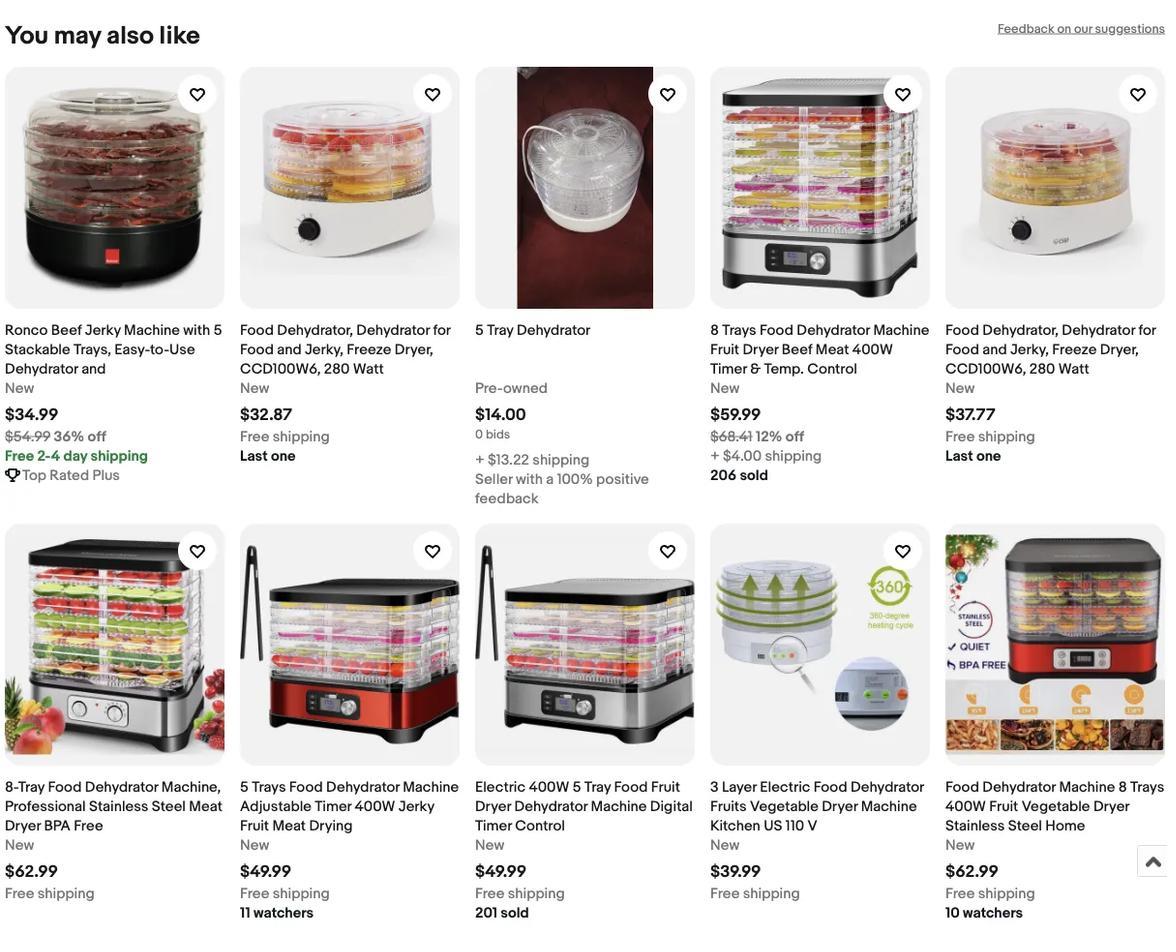 Task type: locate. For each thing, give the bounding box(es) containing it.
free shipping text field for electric 400w 5 tray food fruit dryer dehydrator machine digital timer control new $49.99 free shipping 201 sold
[[475, 885, 565, 904]]

Pre-owned text field
[[475, 379, 548, 399]]

0 horizontal spatial jerky
[[85, 322, 121, 340]]

0 horizontal spatial $49.99
[[240, 863, 292, 883]]

$14.00
[[475, 406, 527, 426]]

2 ccd100w6, from the left
[[946, 361, 1027, 378]]

1 watt from the left
[[353, 361, 384, 378]]

0 horizontal spatial freeze
[[347, 341, 392, 359]]

timer inside electric 400w 5 tray food fruit dryer dehydrator machine digital timer control new $49.99 free shipping 201 sold
[[475, 818, 512, 835]]

ccd100w6, up $37.77
[[946, 361, 1027, 378]]

+
[[711, 448, 720, 465], [475, 452, 485, 469]]

1 horizontal spatial freeze
[[1053, 341, 1098, 359]]

1 horizontal spatial watt
[[1059, 361, 1090, 378]]

new up $49.99 text box
[[475, 837, 505, 855]]

beef inside ronco beef jerky machine with 5 stackable trays, easy-to-use dehydrator and new $34.99 $54.99 36% off free 2-4 day shipping
[[51, 322, 82, 340]]

36%
[[54, 429, 85, 446]]

jerky, for $37.77
[[1011, 341, 1050, 359]]

fruit down the 'adjustable'
[[240, 818, 269, 835]]

dryer
[[743, 341, 779, 359], [475, 799, 511, 816], [822, 799, 858, 816], [1094, 799, 1130, 816], [5, 818, 41, 835]]

control
[[808, 361, 858, 378], [515, 818, 565, 835]]

201
[[475, 905, 498, 923]]

one down $37.77
[[977, 448, 1002, 465]]

free shipping text field down $49.99 text box
[[475, 885, 565, 904]]

shipping up 11 watchers text field
[[273, 886, 330, 903]]

shipping down $39.99
[[744, 886, 801, 903]]

1 jerky, from the left
[[305, 341, 344, 359]]

electric up $49.99 text box
[[475, 779, 526, 797]]

jerky,
[[305, 341, 344, 359], [1011, 341, 1050, 359]]

ronco
[[5, 322, 48, 340]]

1 horizontal spatial electric
[[760, 779, 811, 797]]

0 horizontal spatial beef
[[51, 322, 82, 340]]

electric
[[475, 779, 526, 797], [760, 779, 811, 797]]

1 $62.99 from the left
[[5, 863, 58, 883]]

beef up trays,
[[51, 322, 82, 340]]

2 $62.99 from the left
[[946, 863, 999, 883]]

2 vertical spatial meat
[[273, 818, 306, 835]]

1 vertical spatial timer
[[315, 799, 352, 816]]

stainless right professional
[[89, 799, 149, 816]]

a
[[547, 471, 554, 489]]

new text field for food dehydrator machine 8 trays 400w fruit vegetable dryer stainless steel home
[[946, 836, 975, 856]]

0 horizontal spatial 8
[[711, 322, 719, 340]]

vegetable up home
[[1022, 799, 1091, 816]]

timer for control
[[711, 361, 747, 378]]

new text field up $49.99 text field
[[240, 836, 269, 856]]

steel left home
[[1009, 818, 1043, 835]]

jerky, for $32.87
[[305, 341, 344, 359]]

dehydrator,
[[277, 322, 353, 340], [983, 322, 1059, 340]]

1 horizontal spatial dehydrator,
[[983, 322, 1059, 340]]

jerky, inside food dehydrator, dehydrator for food and jerky, freeze dryer, ccd100w6, 280 watt new $37.77 free shipping last one
[[1011, 341, 1050, 359]]

food inside 8 trays food dehydrator machine fruit dryer beef meat 400w timer & temp. control new $59.99 $68.41 12% off + $4.00 shipping 206 sold
[[760, 322, 794, 340]]

control up $49.99 text box
[[515, 818, 565, 835]]

list
[[5, 52, 1168, 935]]

and inside food dehydrator, dehydrator for food and jerky, freeze dryer, ccd100w6, 280 watt new $37.77 free shipping last one
[[983, 341, 1008, 359]]

fruit up $62.99 text field
[[990, 799, 1019, 816]]

timer up drying
[[315, 799, 352, 816]]

sold right 201
[[501, 905, 529, 923]]

free shipping text field down the $32.87
[[240, 428, 330, 447]]

with up use
[[183, 322, 210, 340]]

for inside "food dehydrator, dehydrator for food and jerky, freeze dryer, ccd100w6, 280 watt new $32.87 free shipping last one"
[[433, 322, 451, 340]]

beef
[[51, 322, 82, 340], [782, 341, 813, 359]]

1 horizontal spatial dryer,
[[1101, 341, 1140, 359]]

0 vertical spatial steel
[[152, 799, 186, 816]]

new text field for 3 layer electric food dehydrator fruits vegetable dryer machine kitchen us 110 v
[[711, 836, 740, 856]]

free inside ronco beef jerky machine with 5 stackable trays, easy-to-use dehydrator and new $34.99 $54.99 36% off free 2-4 day shipping
[[5, 448, 34, 465]]

280 for $37.77
[[1030, 361, 1056, 378]]

one for $32.87
[[271, 448, 296, 465]]

1 $49.99 from the left
[[240, 863, 292, 883]]

1 horizontal spatial and
[[277, 341, 302, 359]]

one inside "food dehydrator, dehydrator for food and jerky, freeze dryer, ccd100w6, 280 watt new $32.87 free shipping last one"
[[271, 448, 296, 465]]

machine
[[124, 322, 180, 340], [874, 322, 930, 340], [403, 779, 459, 797], [1060, 779, 1116, 797], [591, 799, 647, 816], [862, 799, 918, 816]]

new text field up $37.77
[[946, 379, 975, 399]]

5 inside electric 400w 5 tray food fruit dryer dehydrator machine digital timer control new $49.99 free shipping 201 sold
[[573, 779, 582, 797]]

control inside 8 trays food dehydrator machine fruit dryer beef meat 400w timer & temp. control new $59.99 $68.41 12% off + $4.00 shipping 206 sold
[[808, 361, 858, 378]]

ccd100w6, inside food dehydrator, dehydrator for food and jerky, freeze dryer, ccd100w6, 280 watt new $37.77 free shipping last one
[[946, 361, 1027, 378]]

$62.99 inside 8-tray food dehydrator machine, professional stainless steel meat dryer bpa free new $62.99 free shipping
[[5, 863, 58, 883]]

electric inside 3 layer electric food dehydrator fruits vegetable dryer machine kitchen us 110 v new $39.99 free shipping
[[760, 779, 811, 797]]

dryer, inside food dehydrator, dehydrator for food and jerky, freeze dryer, ccd100w6, 280 watt new $37.77 free shipping last one
[[1101, 341, 1140, 359]]

0 horizontal spatial trays
[[252, 779, 286, 797]]

new text field up $62.99 text box at left
[[5, 836, 34, 856]]

1 vertical spatial with
[[516, 471, 543, 489]]

timer up $49.99 text box
[[475, 818, 512, 835]]

new up $62.99 text field
[[946, 837, 975, 855]]

off right the 36%
[[88, 429, 106, 446]]

control right 'temp.'
[[808, 361, 858, 378]]

shipping inside 3 layer electric food dehydrator fruits vegetable dryer machine kitchen us 110 v new $39.99 free shipping
[[744, 886, 801, 903]]

Seller with a 100% positive feedback text field
[[475, 470, 695, 509]]

free up last one text box
[[240, 429, 270, 446]]

$62.99
[[5, 863, 58, 883], [946, 863, 999, 883]]

new up $62.99 text box at left
[[5, 837, 34, 855]]

free down $62.99 text box at left
[[5, 886, 34, 903]]

1 last from the left
[[240, 448, 268, 465]]

suggestions
[[1096, 22, 1166, 37]]

fruit
[[711, 341, 740, 359], [652, 779, 681, 797], [990, 799, 1019, 816], [240, 818, 269, 835]]

2 280 from the left
[[1030, 361, 1056, 378]]

dryer, for $37.77
[[1101, 341, 1140, 359]]

tray
[[487, 322, 514, 340], [18, 779, 45, 797], [585, 779, 611, 797]]

0 horizontal spatial watchers
[[254, 905, 314, 923]]

trays inside 5 trays food dehydrator machine adjustable timer 400w jerky fruit meat drying new $49.99 free shipping 11 watchers
[[252, 779, 286, 797]]

ccd100w6,
[[240, 361, 321, 378], [946, 361, 1027, 378]]

also
[[107, 22, 154, 52]]

5 inside ronco beef jerky machine with 5 stackable trays, easy-to-use dehydrator and new $34.99 $54.99 36% off free 2-4 day shipping
[[214, 322, 222, 340]]

1 vertical spatial sold
[[501, 905, 529, 923]]

shipping inside 'pre-owned $14.00 0 bids + $13.22 shipping seller with a 100% positive feedback'
[[533, 452, 590, 469]]

$32.87
[[240, 406, 292, 426]]

shipping up 10 watchers text box
[[979, 886, 1036, 903]]

0 horizontal spatial last
[[240, 448, 268, 465]]

steel down machine,
[[152, 799, 186, 816]]

0 vertical spatial with
[[183, 322, 210, 340]]

for for $32.87
[[433, 322, 451, 340]]

Last one text field
[[946, 447, 1002, 466]]

fruit inside 5 trays food dehydrator machine adjustable timer 400w jerky fruit meat drying new $49.99 free shipping 11 watchers
[[240, 818, 269, 835]]

0 horizontal spatial meat
[[189, 799, 223, 816]]

free up '11'
[[240, 886, 270, 903]]

dehydrator inside food dehydrator, dehydrator for food and jerky, freeze dryer, ccd100w6, 280 watt new $37.77 free shipping last one
[[1063, 322, 1136, 340]]

shipping up last one text field
[[979, 429, 1036, 446]]

1 horizontal spatial +
[[711, 448, 720, 465]]

dehydrator, inside food dehydrator, dehydrator for food and jerky, freeze dryer, ccd100w6, 280 watt new $37.77 free shipping last one
[[983, 322, 1059, 340]]

fruit up digital
[[652, 779, 681, 797]]

food inside 8-tray food dehydrator machine, professional stainless steel meat dryer bpa free new $62.99 free shipping
[[48, 779, 82, 797]]

food inside 5 trays food dehydrator machine adjustable timer 400w jerky fruit meat drying new $49.99 free shipping 11 watchers
[[289, 779, 323, 797]]

0
[[475, 428, 483, 443]]

2 jerky, from the left
[[1011, 341, 1050, 359]]

watchers for $49.99
[[254, 905, 314, 923]]

new inside 8-tray food dehydrator machine, professional stainless steel meat dryer bpa free new $62.99 free shipping
[[5, 837, 34, 855]]

pre-
[[475, 380, 504, 398]]

freeze inside food dehydrator, dehydrator for food and jerky, freeze dryer, ccd100w6, 280 watt new $37.77 free shipping last one
[[1053, 341, 1098, 359]]

$62.99 text field
[[946, 863, 999, 883]]

2 horizontal spatial meat
[[816, 341, 850, 359]]

watt inside food dehydrator, dehydrator for food and jerky, freeze dryer, ccd100w6, 280 watt new $37.77 free shipping last one
[[1059, 361, 1090, 378]]

$62.99 for 8-tray food dehydrator machine, professional stainless steel meat dryer bpa free new $62.99 free shipping
[[5, 863, 58, 883]]

owned
[[504, 380, 548, 398]]

watt inside "food dehydrator, dehydrator for food and jerky, freeze dryer, ccd100w6, 280 watt new $32.87 free shipping last one"
[[353, 361, 384, 378]]

free for food dehydrator machine 8 trays 400w fruit vegetable dryer stainless steel home new $62.99 free shipping 10 watchers
[[946, 886, 976, 903]]

trays
[[723, 322, 757, 340], [252, 779, 286, 797], [1131, 779, 1165, 797]]

kitchen
[[711, 818, 761, 835]]

for for $37.77
[[1139, 322, 1157, 340]]

2 electric from the left
[[760, 779, 811, 797]]

$49.99 up 11 watchers text field
[[240, 863, 292, 883]]

and down trays,
[[81, 361, 106, 378]]

0 horizontal spatial electric
[[475, 779, 526, 797]]

$62.99 up 10 watchers text box
[[946, 863, 999, 883]]

new up the $32.87
[[240, 380, 269, 398]]

1 vertical spatial meat
[[189, 799, 223, 816]]

one down the $32.87
[[271, 448, 296, 465]]

and
[[277, 341, 302, 359], [983, 341, 1008, 359], [81, 361, 106, 378]]

1 horizontal spatial timer
[[475, 818, 512, 835]]

1 horizontal spatial off
[[786, 429, 805, 446]]

free shipping text field down $62.99 text field
[[946, 885, 1036, 904]]

watchers right '11'
[[254, 905, 314, 923]]

$49.99 up the 201 sold text box at the bottom
[[475, 863, 527, 883]]

timer
[[711, 361, 747, 378], [315, 799, 352, 816], [475, 818, 512, 835]]

new inside 8 trays food dehydrator machine fruit dryer beef meat 400w timer & temp. control new $59.99 $68.41 12% off + $4.00 shipping 206 sold
[[711, 380, 740, 398]]

shipping down 12%
[[765, 448, 823, 465]]

shipping inside "food dehydrator machine 8 trays 400w fruit vegetable dryer stainless steel home new $62.99 free shipping 10 watchers"
[[979, 886, 1036, 903]]

1 horizontal spatial steel
[[1009, 818, 1043, 835]]

0 horizontal spatial dehydrator,
[[277, 322, 353, 340]]

and for $32.87
[[277, 341, 302, 359]]

0 vertical spatial sold
[[740, 467, 769, 485]]

dehydrator inside ronco beef jerky machine with 5 stackable trays, easy-to-use dehydrator and new $34.99 $54.99 36% off free 2-4 day shipping
[[5, 361, 78, 378]]

dehydrator inside 8-tray food dehydrator machine, professional stainless steel meat dryer bpa free new $62.99 free shipping
[[85, 779, 158, 797]]

2 freeze from the left
[[1053, 341, 1098, 359]]

food inside "food dehydrator machine 8 trays 400w fruit vegetable dryer stainless steel home new $62.99 free shipping 10 watchers"
[[946, 779, 980, 797]]

shipping inside ronco beef jerky machine with 5 stackable trays, easy-to-use dehydrator and new $34.99 $54.99 36% off free 2-4 day shipping
[[91, 448, 148, 465]]

2 dryer, from the left
[[1101, 341, 1140, 359]]

1 horizontal spatial last
[[946, 448, 974, 465]]

new for electric 400w 5 tray food fruit dryer dehydrator machine digital timer control new $49.99 free shipping 201 sold
[[475, 837, 505, 855]]

0 vertical spatial jerky
[[85, 322, 121, 340]]

fruit up $59.99 text box
[[711, 341, 740, 359]]

shipping up plus
[[91, 448, 148, 465]]

0 horizontal spatial off
[[88, 429, 106, 446]]

vegetable inside "food dehydrator machine 8 trays 400w fruit vegetable dryer stainless steel home new $62.99 free shipping 10 watchers"
[[1022, 799, 1091, 816]]

1 vertical spatial steel
[[1009, 818, 1043, 835]]

Free shipping text field
[[240, 428, 330, 447], [946, 428, 1036, 447], [5, 885, 95, 904], [240, 885, 330, 904], [475, 885, 565, 904]]

2 watt from the left
[[1059, 361, 1090, 378]]

2 horizontal spatial tray
[[585, 779, 611, 797]]

watchers right 10
[[964, 905, 1024, 923]]

&
[[751, 361, 761, 378]]

0 vertical spatial beef
[[51, 322, 82, 340]]

$62.99 down bpa
[[5, 863, 58, 883]]

food
[[240, 322, 274, 340], [760, 322, 794, 340], [946, 322, 980, 340], [240, 341, 274, 359], [946, 341, 980, 359], [48, 779, 82, 797], [289, 779, 323, 797], [615, 779, 648, 797], [814, 779, 848, 797], [946, 779, 980, 797]]

previous price $68.41 12% off text field
[[711, 428, 805, 447]]

top rated plus
[[22, 467, 120, 485]]

jerky, inside "food dehydrator, dehydrator for food and jerky, freeze dryer, ccd100w6, 280 watt new $32.87 free shipping last one"
[[305, 341, 344, 359]]

tray inside 8-tray food dehydrator machine, professional stainless steel meat dryer bpa free new $62.99 free shipping
[[18, 779, 45, 797]]

new text field up $62.99 text field
[[946, 836, 975, 856]]

0 horizontal spatial vegetable
[[751, 799, 819, 816]]

2 dehydrator, from the left
[[983, 322, 1059, 340]]

0 horizontal spatial watt
[[353, 361, 384, 378]]

8
[[711, 322, 719, 340], [1119, 779, 1128, 797]]

0 horizontal spatial timer
[[315, 799, 352, 816]]

1 vegetable from the left
[[751, 799, 819, 816]]

0 vertical spatial 8
[[711, 322, 719, 340]]

bpa
[[44, 818, 70, 835]]

machine inside 5 trays food dehydrator machine adjustable timer 400w jerky fruit meat drying new $49.99 free shipping 11 watchers
[[403, 779, 459, 797]]

2 free shipping text field from the left
[[946, 885, 1036, 904]]

new text field down kitchen
[[711, 836, 740, 856]]

2 last from the left
[[946, 448, 974, 465]]

1 horizontal spatial jerky,
[[1011, 341, 1050, 359]]

adjustable
[[240, 799, 312, 816]]

shipping down $62.99 text box at left
[[38, 886, 95, 903]]

$49.99 inside 5 trays food dehydrator machine adjustable timer 400w jerky fruit meat drying new $49.99 free shipping 11 watchers
[[240, 863, 292, 883]]

1 horizontal spatial beef
[[782, 341, 813, 359]]

free up 10
[[946, 886, 976, 903]]

ccd100w6, up $32.87 text field
[[240, 361, 321, 378]]

1 horizontal spatial one
[[977, 448, 1002, 465]]

off
[[88, 429, 106, 446], [786, 429, 805, 446]]

new text field up $49.99 text box
[[475, 836, 505, 856]]

$49.99 for electric 400w 5 tray food fruit dryer dehydrator machine digital timer control new $49.99 free shipping 201 sold
[[475, 863, 527, 883]]

+ up 206
[[711, 448, 720, 465]]

last
[[240, 448, 268, 465], [946, 448, 974, 465]]

beef up 'temp.'
[[782, 341, 813, 359]]

sold
[[740, 467, 769, 485], [501, 905, 529, 923]]

0 horizontal spatial sold
[[501, 905, 529, 923]]

11
[[240, 905, 251, 923]]

new up $34.99 text box
[[5, 380, 34, 398]]

0 horizontal spatial for
[[433, 322, 451, 340]]

1 horizontal spatial ccd100w6,
[[946, 361, 1027, 378]]

freeze inside "food dehydrator, dehydrator for food and jerky, freeze dryer, ccd100w6, 280 watt new $32.87 free shipping last one"
[[347, 341, 392, 359]]

1 horizontal spatial tray
[[487, 322, 514, 340]]

0 horizontal spatial free shipping text field
[[711, 885, 801, 904]]

+ up seller at the bottom left of page
[[475, 452, 485, 469]]

new for food dehydrator, dehydrator for food and jerky, freeze dryer, ccd100w6, 280 watt new $37.77 free shipping last one
[[946, 380, 975, 398]]

1 horizontal spatial watchers
[[964, 905, 1024, 923]]

1 horizontal spatial vegetable
[[1022, 799, 1091, 816]]

new text field up $59.99
[[711, 379, 740, 399]]

0 vertical spatial meat
[[816, 341, 850, 359]]

free down $39.99 text box on the right bottom
[[711, 886, 740, 903]]

$62.99 inside "food dehydrator machine 8 trays 400w fruit vegetable dryer stainless steel home new $62.99 free shipping 10 watchers"
[[946, 863, 999, 883]]

dehydrator inside "food dehydrator machine 8 trays 400w fruit vegetable dryer stainless steel home new $62.99 free shipping 10 watchers"
[[983, 779, 1057, 797]]

New text field
[[5, 379, 34, 399], [946, 379, 975, 399], [5, 836, 34, 856], [475, 836, 505, 856], [711, 836, 740, 856], [946, 836, 975, 856]]

0 vertical spatial stainless
[[89, 799, 149, 816]]

0 horizontal spatial one
[[271, 448, 296, 465]]

dryer inside 3 layer electric food dehydrator fruits vegetable dryer machine kitchen us 110 v new $39.99 free shipping
[[822, 799, 858, 816]]

1 vertical spatial beef
[[782, 341, 813, 359]]

new inside ronco beef jerky machine with 5 stackable trays, easy-to-use dehydrator and new $34.99 $54.99 36% off free 2-4 day shipping
[[5, 380, 34, 398]]

1 vertical spatial 8
[[1119, 779, 1128, 797]]

1 watchers from the left
[[254, 905, 314, 923]]

1 horizontal spatial with
[[516, 471, 543, 489]]

free shipping text field for food dehydrator, dehydrator for food and jerky, freeze dryer, ccd100w6, 280 watt new $32.87 free shipping last one
[[240, 428, 330, 447]]

free down $54.99
[[5, 448, 34, 465]]

dryer, inside "food dehydrator, dehydrator for food and jerky, freeze dryer, ccd100w6, 280 watt new $32.87 free shipping last one"
[[395, 341, 434, 359]]

fruit inside "food dehydrator machine 8 trays 400w fruit vegetable dryer stainless steel home new $62.99 free shipping 10 watchers"
[[990, 799, 1019, 816]]

steel inside 8-tray food dehydrator machine, professional stainless steel meat dryer bpa free new $62.99 free shipping
[[152, 799, 186, 816]]

our
[[1075, 22, 1093, 37]]

tray for 8-tray food dehydrator machine, professional stainless steel meat dryer bpa free new $62.99 free shipping
[[18, 779, 45, 797]]

freeze for $32.87
[[347, 341, 392, 359]]

0 vertical spatial control
[[808, 361, 858, 378]]

2-
[[37, 448, 51, 465]]

food dehydrator, dehydrator for food and jerky, freeze dryer, ccd100w6, 280 watt new $32.87 free shipping last one
[[240, 322, 451, 465]]

timer inside 8 trays food dehydrator machine fruit dryer beef meat 400w timer & temp. control new $59.99 $68.41 12% off + $4.00 shipping 206 sold
[[711, 361, 747, 378]]

1 ccd100w6, from the left
[[240, 361, 321, 378]]

1 horizontal spatial $62.99
[[946, 863, 999, 883]]

new up $37.77
[[946, 380, 975, 398]]

$62.99 text field
[[5, 863, 58, 883]]

meat for $62.99
[[189, 799, 223, 816]]

1 free shipping text field from the left
[[711, 885, 801, 904]]

trays for control
[[723, 322, 757, 340]]

0 horizontal spatial dryer,
[[395, 341, 434, 359]]

new down kitchen
[[711, 837, 740, 855]]

for inside food dehydrator, dehydrator for food and jerky, freeze dryer, ccd100w6, 280 watt new $37.77 free shipping last one
[[1139, 322, 1157, 340]]

0 horizontal spatial stainless
[[89, 799, 149, 816]]

shipping
[[273, 429, 330, 446], [979, 429, 1036, 446], [91, 448, 148, 465], [765, 448, 823, 465], [533, 452, 590, 469], [38, 886, 95, 903], [273, 886, 330, 903], [508, 886, 565, 903], [744, 886, 801, 903], [979, 886, 1036, 903]]

110
[[786, 818, 805, 835]]

0 horizontal spatial steel
[[152, 799, 186, 816]]

last down $37.77 text box
[[946, 448, 974, 465]]

1 horizontal spatial stainless
[[946, 818, 1006, 835]]

280
[[324, 361, 350, 378], [1030, 361, 1056, 378]]

ccd100w6, for $32.87
[[240, 361, 321, 378]]

timer left &
[[711, 361, 747, 378]]

new for food dehydrator, dehydrator for food and jerky, freeze dryer, ccd100w6, 280 watt new $32.87 free shipping last one
[[240, 380, 269, 398]]

feedback on our suggestions link
[[998, 22, 1166, 37]]

free shipping text field down $39.99
[[711, 885, 801, 904]]

11 watchers text field
[[240, 904, 314, 923]]

0 vertical spatial timer
[[711, 361, 747, 378]]

Free shipping text field
[[711, 885, 801, 904], [946, 885, 1036, 904]]

1 dryer, from the left
[[395, 341, 434, 359]]

+ inside 'pre-owned $14.00 0 bids + $13.22 shipping seller with a 100% positive feedback'
[[475, 452, 485, 469]]

sold down '$4.00'
[[740, 467, 769, 485]]

1 vertical spatial jerky
[[399, 799, 435, 816]]

new up $59.99
[[711, 380, 740, 398]]

free inside "food dehydrator machine 8 trays 400w fruit vegetable dryer stainless steel home new $62.99 free shipping 10 watchers"
[[946, 886, 976, 903]]

0 horizontal spatial control
[[515, 818, 565, 835]]

stainless up $62.99 text field
[[946, 818, 1006, 835]]

home
[[1046, 818, 1086, 835]]

$49.99
[[240, 863, 292, 883], [475, 863, 527, 883]]

5 trays food dehydrator machine adjustable timer 400w jerky fruit meat drying new $49.99 free shipping 11 watchers
[[240, 779, 459, 923]]

2 horizontal spatial trays
[[1131, 779, 1165, 797]]

2 horizontal spatial timer
[[711, 361, 747, 378]]

free inside "food dehydrator, dehydrator for food and jerky, freeze dryer, ccd100w6, 280 watt new $32.87 free shipping last one"
[[240, 429, 270, 446]]

shipping up last one text box
[[273, 429, 330, 446]]

New text field
[[240, 379, 269, 399], [711, 379, 740, 399], [240, 836, 269, 856]]

0 horizontal spatial and
[[81, 361, 106, 378]]

positive
[[597, 471, 650, 489]]

280 inside food dehydrator, dehydrator for food and jerky, freeze dryer, ccd100w6, 280 watt new $37.77 free shipping last one
[[1030, 361, 1056, 378]]

freeze for $37.77
[[1053, 341, 1098, 359]]

dehydrator
[[357, 322, 430, 340], [517, 322, 591, 340], [797, 322, 871, 340], [1063, 322, 1136, 340], [5, 361, 78, 378], [85, 779, 158, 797], [326, 779, 400, 797], [851, 779, 925, 797], [983, 779, 1057, 797], [515, 799, 588, 816]]

0 bids text field
[[475, 428, 511, 443]]

one
[[271, 448, 296, 465], [977, 448, 1002, 465]]

3 layer electric food dehydrator fruits vegetable dryer machine kitchen us 110 v new $39.99 free shipping
[[711, 779, 925, 903]]

$37.77 text field
[[946, 406, 996, 426]]

0 horizontal spatial tray
[[18, 779, 45, 797]]

free shipping text field for $62.99
[[946, 885, 1036, 904]]

$49.99 text field
[[475, 863, 527, 883]]

new inside electric 400w 5 tray food fruit dryer dehydrator machine digital timer control new $49.99 free shipping 201 sold
[[475, 837, 505, 855]]

0 horizontal spatial ccd100w6,
[[240, 361, 321, 378]]

2 vegetable from the left
[[1022, 799, 1091, 816]]

1 horizontal spatial trays
[[723, 322, 757, 340]]

dehydrator inside 8 trays food dehydrator machine fruit dryer beef meat 400w timer & temp. control new $59.99 $68.41 12% off + $4.00 shipping 206 sold
[[797, 322, 871, 340]]

2 vertical spatial timer
[[475, 818, 512, 835]]

stainless
[[89, 799, 149, 816], [946, 818, 1006, 835]]

dehydrator inside 5 trays food dehydrator machine adjustable timer 400w jerky fruit meat drying new $49.99 free shipping 11 watchers
[[326, 779, 400, 797]]

2 $49.99 from the left
[[475, 863, 527, 883]]

1 off from the left
[[88, 429, 106, 446]]

1 freeze from the left
[[347, 341, 392, 359]]

trays inside 8 trays food dehydrator machine fruit dryer beef meat 400w timer & temp. control new $59.99 $68.41 12% off + $4.00 shipping 206 sold
[[723, 322, 757, 340]]

freeze
[[347, 341, 392, 359], [1053, 341, 1098, 359]]

280 for $32.87
[[324, 361, 350, 378]]

for
[[433, 322, 451, 340], [1139, 322, 1157, 340]]

shipping up the 201 sold text box at the bottom
[[508, 886, 565, 903]]

$34.99 text field
[[5, 406, 59, 426]]

trays inside "food dehydrator machine 8 trays 400w fruit vegetable dryer stainless steel home new $62.99 free shipping 10 watchers"
[[1131, 779, 1165, 797]]

and up the $32.87
[[277, 341, 302, 359]]

1 horizontal spatial jerky
[[399, 799, 435, 816]]

206 sold text field
[[711, 466, 769, 486]]

1 horizontal spatial for
[[1139, 322, 1157, 340]]

vegetable
[[751, 799, 819, 816], [1022, 799, 1091, 816]]

1 280 from the left
[[324, 361, 350, 378]]

2 one from the left
[[977, 448, 1002, 465]]

watchers
[[254, 905, 314, 923], [964, 905, 1024, 923]]

free inside electric 400w 5 tray food fruit dryer dehydrator machine digital timer control new $49.99 free shipping 201 sold
[[475, 886, 505, 903]]

new text field up the $32.87
[[240, 379, 269, 399]]

0 horizontal spatial $62.99
[[5, 863, 58, 883]]

watchers inside 5 trays food dehydrator machine adjustable timer 400w jerky fruit meat drying new $49.99 free shipping 11 watchers
[[254, 905, 314, 923]]

free shipping text field down $49.99 text field
[[240, 885, 330, 904]]

dehydrator, for $37.77
[[983, 322, 1059, 340]]

and inside "food dehydrator, dehydrator for food and jerky, freeze dryer, ccd100w6, 280 watt new $32.87 free shipping last one"
[[277, 341, 302, 359]]

meat inside 8-tray food dehydrator machine, professional stainless steel meat dryer bpa free new $62.99 free shipping
[[189, 799, 223, 816]]

shipping up a
[[533, 452, 590, 469]]

1 electric from the left
[[475, 779, 526, 797]]

feedback
[[475, 491, 539, 508]]

with down + $13.22 shipping text box
[[516, 471, 543, 489]]

8-
[[5, 779, 18, 797]]

2 off from the left
[[786, 429, 805, 446]]

free shipping text field for 5 trays food dehydrator machine adjustable timer 400w jerky fruit meat drying new $49.99 free shipping 11 watchers
[[240, 885, 330, 904]]

2 for from the left
[[1139, 322, 1157, 340]]

last down the $32.87
[[240, 448, 268, 465]]

free inside 5 trays food dehydrator machine adjustable timer 400w jerky fruit meat drying new $49.99 free shipping 11 watchers
[[240, 886, 270, 903]]

jerky inside 5 trays food dehydrator machine adjustable timer 400w jerky fruit meat drying new $49.99 free shipping 11 watchers
[[399, 799, 435, 816]]

new inside 5 trays food dehydrator machine adjustable timer 400w jerky fruit meat drying new $49.99 free shipping 11 watchers
[[240, 837, 269, 855]]

and up $37.77
[[983, 341, 1008, 359]]

free right bpa
[[74, 818, 103, 835]]

0 horizontal spatial with
[[183, 322, 210, 340]]

$68.41
[[711, 429, 753, 446]]

1 horizontal spatial control
[[808, 361, 858, 378]]

meat inside 8 trays food dehydrator machine fruit dryer beef meat 400w timer & temp. control new $59.99 $68.41 12% off + $4.00 shipping 206 sold
[[816, 341, 850, 359]]

1 horizontal spatial meat
[[273, 818, 306, 835]]

1 horizontal spatial sold
[[740, 467, 769, 485]]

1 vertical spatial stainless
[[946, 818, 1006, 835]]

new text field up $34.99 text box
[[5, 379, 34, 399]]

free shipping text field down $37.77
[[946, 428, 1036, 447]]

free up 201
[[475, 886, 505, 903]]

8 trays food dehydrator machine fruit dryer beef meat 400w timer & temp. control new $59.99 $68.41 12% off + $4.00 shipping 206 sold
[[711, 322, 930, 485]]

feedback on our suggestions
[[998, 22, 1166, 37]]

free up last one text field
[[946, 429, 976, 446]]

electric up 110
[[760, 779, 811, 797]]

1 dehydrator, from the left
[[277, 322, 353, 340]]

dryer inside 8 trays food dehydrator machine fruit dryer beef meat 400w timer & temp. control new $59.99 $68.41 12% off + $4.00 shipping 206 sold
[[743, 341, 779, 359]]

with inside ronco beef jerky machine with 5 stackable trays, easy-to-use dehydrator and new $34.99 $54.99 36% off free 2-4 day shipping
[[183, 322, 210, 340]]

5
[[214, 322, 222, 340], [475, 322, 484, 340], [240, 779, 249, 797], [573, 779, 582, 797]]

2 watchers from the left
[[964, 905, 1024, 923]]

with
[[183, 322, 210, 340], [516, 471, 543, 489]]

free
[[240, 429, 270, 446], [946, 429, 976, 446], [5, 448, 34, 465], [74, 818, 103, 835], [5, 886, 34, 903], [240, 886, 270, 903], [475, 886, 505, 903], [711, 886, 740, 903], [946, 886, 976, 903]]

1 horizontal spatial free shipping text field
[[946, 885, 1036, 904]]

new up $49.99 text field
[[240, 837, 269, 855]]

watchers inside "food dehydrator machine 8 trays 400w fruit vegetable dryer stainless steel home new $62.99 free shipping 10 watchers"
[[964, 905, 1024, 923]]

280 inside "food dehydrator, dehydrator for food and jerky, freeze dryer, ccd100w6, 280 watt new $32.87 free shipping last one"
[[324, 361, 350, 378]]

0 horizontal spatial +
[[475, 452, 485, 469]]

off right 12%
[[786, 429, 805, 446]]

1 one from the left
[[271, 448, 296, 465]]

$49.99 text field
[[240, 863, 292, 883]]

vegetable up 110
[[751, 799, 819, 816]]

2 horizontal spatial and
[[983, 341, 1008, 359]]

$59.99 text field
[[711, 406, 762, 426]]

1 vertical spatial control
[[515, 818, 565, 835]]

1 horizontal spatial 8
[[1119, 779, 1128, 797]]

1 horizontal spatial $49.99
[[475, 863, 527, 883]]

electric inside electric 400w 5 tray food fruit dryer dehydrator machine digital timer control new $49.99 free shipping 201 sold
[[475, 779, 526, 797]]

bids
[[486, 428, 511, 443]]

ccd100w6, inside "food dehydrator, dehydrator for food and jerky, freeze dryer, ccd100w6, 280 watt new $32.87 free shipping last one"
[[240, 361, 321, 378]]

dryer, for $32.87
[[395, 341, 434, 359]]

new text field for electric 400w 5 tray food fruit dryer dehydrator machine digital timer control
[[475, 836, 505, 856]]

0 horizontal spatial jerky,
[[305, 341, 344, 359]]

1 for from the left
[[433, 322, 451, 340]]

0 horizontal spatial 280
[[324, 361, 350, 378]]

1 horizontal spatial 280
[[1030, 361, 1056, 378]]



Task type: describe. For each thing, give the bounding box(es) containing it.
stainless inside 8-tray food dehydrator machine, professional stainless steel meat dryer bpa free new $62.99 free shipping
[[89, 799, 149, 816]]

food dehydrator, dehydrator for food and jerky, freeze dryer, ccd100w6, 280 watt new $37.77 free shipping last one
[[946, 322, 1157, 465]]

jerky inside ronco beef jerky machine with 5 stackable trays, easy-to-use dehydrator and new $34.99 $54.99 36% off free 2-4 day shipping
[[85, 322, 121, 340]]

shipping inside 8-tray food dehydrator machine, professional stainless steel meat dryer bpa free new $62.99 free shipping
[[38, 886, 95, 903]]

electric 400w 5 tray food fruit dryer dehydrator machine digital timer control new $49.99 free shipping 201 sold
[[475, 779, 693, 923]]

5 tray dehydrator
[[475, 322, 591, 340]]

fruit inside electric 400w 5 tray food fruit dryer dehydrator machine digital timer control new $49.99 free shipping 201 sold
[[652, 779, 681, 797]]

on
[[1058, 22, 1072, 37]]

400w inside electric 400w 5 tray food fruit dryer dehydrator machine digital timer control new $49.99 free shipping 201 sold
[[529, 779, 570, 797]]

shipping inside 8 trays food dehydrator machine fruit dryer beef meat 400w timer & temp. control new $59.99 $68.41 12% off + $4.00 shipping 206 sold
[[765, 448, 823, 465]]

last for $37.77
[[946, 448, 974, 465]]

10
[[946, 905, 960, 923]]

tray for 5 tray dehydrator
[[487, 322, 514, 340]]

layer
[[722, 779, 757, 797]]

trays for $49.99
[[252, 779, 286, 797]]

8 inside "food dehydrator machine 8 trays 400w fruit vegetable dryer stainless steel home new $62.99 free shipping 10 watchers"
[[1119, 779, 1128, 797]]

temp.
[[765, 361, 805, 378]]

new text field for $59.99
[[711, 379, 740, 399]]

shipping inside 5 trays food dehydrator machine adjustable timer 400w jerky fruit meat drying new $49.99 free shipping 11 watchers
[[273, 886, 330, 903]]

one for $37.77
[[977, 448, 1002, 465]]

dehydrator inside 3 layer electric food dehydrator fruits vegetable dryer machine kitchen us 110 v new $39.99 free shipping
[[851, 779, 925, 797]]

free for food dehydrator, dehydrator for food and jerky, freeze dryer, ccd100w6, 280 watt new $37.77 free shipping last one
[[946, 429, 976, 446]]

food inside 3 layer electric food dehydrator fruits vegetable dryer machine kitchen us 110 v new $39.99 free shipping
[[814, 779, 848, 797]]

3
[[711, 779, 719, 797]]

to-
[[150, 341, 170, 359]]

shipping inside "food dehydrator, dehydrator for food and jerky, freeze dryer, ccd100w6, 280 watt new $32.87 free shipping last one"
[[273, 429, 330, 446]]

digital
[[651, 799, 693, 816]]

machine inside 3 layer electric food dehydrator fruits vegetable dryer machine kitchen us 110 v new $39.99 free shipping
[[862, 799, 918, 816]]

201 sold text field
[[475, 904, 529, 923]]

$37.77
[[946, 406, 996, 426]]

8 inside 8 trays food dehydrator machine fruit dryer beef meat 400w timer & temp. control new $59.99 $68.41 12% off + $4.00 shipping 206 sold
[[711, 322, 719, 340]]

dryer inside 8-tray food dehydrator machine, professional stainless steel meat dryer bpa free new $62.99 free shipping
[[5, 818, 41, 835]]

new for food dehydrator machine 8 trays 400w fruit vegetable dryer stainless steel home new $62.99 free shipping 10 watchers
[[946, 837, 975, 855]]

v
[[808, 818, 818, 835]]

+ $13.22 shipping text field
[[475, 451, 590, 470]]

new inside 3 layer electric food dehydrator fruits vegetable dryer machine kitchen us 110 v new $39.99 free shipping
[[711, 837, 740, 855]]

$39.99 text field
[[711, 863, 762, 883]]

sold inside electric 400w 5 tray food fruit dryer dehydrator machine digital timer control new $49.99 free shipping 201 sold
[[501, 905, 529, 923]]

professional
[[5, 799, 86, 816]]

control inside electric 400w 5 tray food fruit dryer dehydrator machine digital timer control new $49.99 free shipping 201 sold
[[515, 818, 565, 835]]

new text field for 8-tray food dehydrator machine, professional stainless steel meat dryer bpa free
[[5, 836, 34, 856]]

free shipping text field for food dehydrator, dehydrator for food and jerky, freeze dryer, ccd100w6, 280 watt new $37.77 free shipping last one
[[946, 428, 1036, 447]]

shipping inside food dehydrator, dehydrator for food and jerky, freeze dryer, ccd100w6, 280 watt new $37.77 free shipping last one
[[979, 429, 1036, 446]]

day
[[63, 448, 87, 465]]

+ $4.00 shipping text field
[[711, 447, 823, 466]]

5 inside 5 trays food dehydrator machine adjustable timer 400w jerky fruit meat drying new $49.99 free shipping 11 watchers
[[240, 779, 249, 797]]

use
[[170, 341, 195, 359]]

off inside ronco beef jerky machine with 5 stackable trays, easy-to-use dehydrator and new $34.99 $54.99 36% off free 2-4 day shipping
[[88, 429, 106, 446]]

pre-owned $14.00 0 bids + $13.22 shipping seller with a 100% positive feedback
[[475, 380, 653, 508]]

stackable
[[5, 341, 70, 359]]

previous price $54.99 36% off text field
[[5, 428, 106, 447]]

dehydrator, for $32.87
[[277, 322, 353, 340]]

machine inside electric 400w 5 tray food fruit dryer dehydrator machine digital timer control new $49.99 free shipping 201 sold
[[591, 799, 647, 816]]

+ inside 8 trays food dehydrator machine fruit dryer beef meat 400w timer & temp. control new $59.99 $68.41 12% off + $4.00 shipping 206 sold
[[711, 448, 720, 465]]

new text field for food dehydrator, dehydrator for food and jerky, freeze dryer, ccd100w6, 280 watt
[[946, 379, 975, 399]]

$49.99 for 5 trays food dehydrator machine adjustable timer 400w jerky fruit meat drying new $49.99 free shipping 11 watchers
[[240, 863, 292, 883]]

$59.99
[[711, 406, 762, 426]]

ronco beef jerky machine with 5 stackable trays, easy-to-use dehydrator and new $34.99 $54.99 36% off free 2-4 day shipping
[[5, 322, 222, 465]]

free shipping text field down $62.99 text box at left
[[5, 885, 95, 904]]

206
[[711, 467, 737, 485]]

dryer inside electric 400w 5 tray food fruit dryer dehydrator machine digital timer control new $49.99 free shipping 201 sold
[[475, 799, 511, 816]]

free for food dehydrator, dehydrator for food and jerky, freeze dryer, ccd100w6, 280 watt new $32.87 free shipping last one
[[240, 429, 270, 446]]

plus
[[92, 467, 120, 485]]

beef inside 8 trays food dehydrator machine fruit dryer beef meat 400w timer & temp. control new $59.99 $68.41 12% off + $4.00 shipping 206 sold
[[782, 341, 813, 359]]

free for 8-tray food dehydrator machine, professional stainless steel meat dryer bpa free new $62.99 free shipping
[[5, 886, 34, 903]]

$39.99
[[711, 863, 762, 883]]

400w inside 8 trays food dehydrator machine fruit dryer beef meat 400w timer & temp. control new $59.99 $68.41 12% off + $4.00 shipping 206 sold
[[853, 341, 894, 359]]

10 watchers text field
[[946, 904, 1024, 923]]

$32.87 text field
[[240, 406, 292, 426]]

you may also like
[[5, 22, 200, 52]]

timer for $49.99
[[475, 818, 512, 835]]

top
[[22, 467, 46, 485]]

stainless inside "food dehydrator machine 8 trays 400w fruit vegetable dryer stainless steel home new $62.99 free shipping 10 watchers"
[[946, 818, 1006, 835]]

ccd100w6, for $37.77
[[946, 361, 1027, 378]]

timer inside 5 trays food dehydrator machine adjustable timer 400w jerky fruit meat drying new $49.99 free shipping 11 watchers
[[315, 799, 352, 816]]

400w inside "food dehydrator machine 8 trays 400w fruit vegetable dryer stainless steel home new $62.99 free shipping 10 watchers"
[[946, 799, 987, 816]]

machine inside 8 trays food dehydrator machine fruit dryer beef meat 400w timer & temp. control new $59.99 $68.41 12% off + $4.00 shipping 206 sold
[[874, 322, 930, 340]]

$4.00
[[723, 448, 762, 465]]

meat inside 5 trays food dehydrator machine adjustable timer 400w jerky fruit meat drying new $49.99 free shipping 11 watchers
[[273, 818, 306, 835]]

Last one text field
[[240, 447, 296, 466]]

8-tray food dehydrator machine, professional stainless steel meat dryer bpa free new $62.99 free shipping
[[5, 779, 223, 903]]

machine inside "food dehydrator machine 8 trays 400w fruit vegetable dryer stainless steel home new $62.99 free shipping 10 watchers"
[[1060, 779, 1116, 797]]

4
[[51, 448, 60, 465]]

sold inside 8 trays food dehydrator machine fruit dryer beef meat 400w timer & temp. control new $59.99 $68.41 12% off + $4.00 shipping 206 sold
[[740, 467, 769, 485]]

machine,
[[162, 779, 221, 797]]

$13.22
[[488, 452, 530, 469]]

food dehydrator machine 8 trays 400w fruit vegetable dryer stainless steel home new $62.99 free shipping 10 watchers
[[946, 779, 1165, 923]]

trays,
[[74, 341, 111, 359]]

food inside electric 400w 5 tray food fruit dryer dehydrator machine digital timer control new $49.99 free shipping 201 sold
[[615, 779, 648, 797]]

vegetable inside 3 layer electric food dehydrator fruits vegetable dryer machine kitchen us 110 v new $39.99 free shipping
[[751, 799, 819, 816]]

new for 8-tray food dehydrator machine, professional stainless steel meat dryer bpa free new $62.99 free shipping
[[5, 837, 34, 855]]

tray inside electric 400w 5 tray food fruit dryer dehydrator machine digital timer control new $49.99 free shipping 201 sold
[[585, 779, 611, 797]]

$62.99 for food dehydrator machine 8 trays 400w fruit vegetable dryer stainless steel home new $62.99 free shipping 10 watchers
[[946, 863, 999, 883]]

meat for control
[[816, 341, 850, 359]]

new text field for $49.99
[[240, 836, 269, 856]]

new text field for $32.87
[[240, 379, 269, 399]]

new text field for ronco beef jerky machine with 5 stackable trays, easy-to-use dehydrator and
[[5, 379, 34, 399]]

steel inside "food dehydrator machine 8 trays 400w fruit vegetable dryer stainless steel home new $62.99 free shipping 10 watchers"
[[1009, 818, 1043, 835]]

last for $32.87
[[240, 448, 268, 465]]

fruits
[[711, 799, 747, 816]]

you
[[5, 22, 48, 52]]

watt for $32.87
[[353, 361, 384, 378]]

list containing $34.99
[[5, 52, 1168, 935]]

free for electric 400w 5 tray food fruit dryer dehydrator machine digital timer control new $49.99 free shipping 201 sold
[[475, 886, 505, 903]]

fruit inside 8 trays food dehydrator machine fruit dryer beef meat 400w timer & temp. control new $59.99 $68.41 12% off + $4.00 shipping 206 sold
[[711, 341, 740, 359]]

dehydrator inside "food dehydrator, dehydrator for food and jerky, freeze dryer, ccd100w6, 280 watt new $32.87 free shipping last one"
[[357, 322, 430, 340]]

like
[[159, 22, 200, 52]]

free for 5 trays food dehydrator machine adjustable timer 400w jerky fruit meat drying new $49.99 free shipping 11 watchers
[[240, 886, 270, 903]]

us
[[764, 818, 783, 835]]

new for 5 trays food dehydrator machine adjustable timer 400w jerky fruit meat drying new $49.99 free shipping 11 watchers
[[240, 837, 269, 855]]

with inside 'pre-owned $14.00 0 bids + $13.22 shipping seller with a 100% positive feedback'
[[516, 471, 543, 489]]

and for $37.77
[[983, 341, 1008, 359]]

shipping inside electric 400w 5 tray food fruit dryer dehydrator machine digital timer control new $49.99 free shipping 201 sold
[[508, 886, 565, 903]]

watchers for $62.99
[[964, 905, 1024, 923]]

dryer inside "food dehydrator machine 8 trays 400w fruit vegetable dryer stainless steel home new $62.99 free shipping 10 watchers"
[[1094, 799, 1130, 816]]

may
[[54, 22, 101, 52]]

free inside 3 layer electric food dehydrator fruits vegetable dryer machine kitchen us 110 v new $39.99 free shipping
[[711, 886, 740, 903]]

12%
[[756, 429, 783, 446]]

and inside ronco beef jerky machine with 5 stackable trays, easy-to-use dehydrator and new $34.99 $54.99 36% off free 2-4 day shipping
[[81, 361, 106, 378]]

off inside 8 trays food dehydrator machine fruit dryer beef meat 400w timer & temp. control new $59.99 $68.41 12% off + $4.00 shipping 206 sold
[[786, 429, 805, 446]]

dehydrator inside electric 400w 5 tray food fruit dryer dehydrator machine digital timer control new $49.99 free shipping 201 sold
[[515, 799, 588, 816]]

drying
[[309, 818, 353, 835]]

machine inside ronco beef jerky machine with 5 stackable trays, easy-to-use dehydrator and new $34.99 $54.99 36% off free 2-4 day shipping
[[124, 322, 180, 340]]

100%
[[557, 471, 593, 489]]

Top Rated Plus text field
[[22, 466, 120, 486]]

$14.00 text field
[[475, 406, 527, 426]]

watt for $37.77
[[1059, 361, 1090, 378]]

free shipping text field for $39.99
[[711, 885, 801, 904]]

feedback
[[998, 22, 1055, 37]]

easy-
[[115, 341, 150, 359]]

$54.99
[[5, 429, 51, 446]]

$34.99
[[5, 406, 59, 426]]

seller
[[475, 471, 513, 489]]

400w inside 5 trays food dehydrator machine adjustable timer 400w jerky fruit meat drying new $49.99 free shipping 11 watchers
[[355, 799, 396, 816]]

rated
[[50, 467, 89, 485]]

Free 2-4 day shipping text field
[[5, 447, 148, 466]]



Task type: vqa. For each thing, say whether or not it's contained in the screenshot.
US
yes



